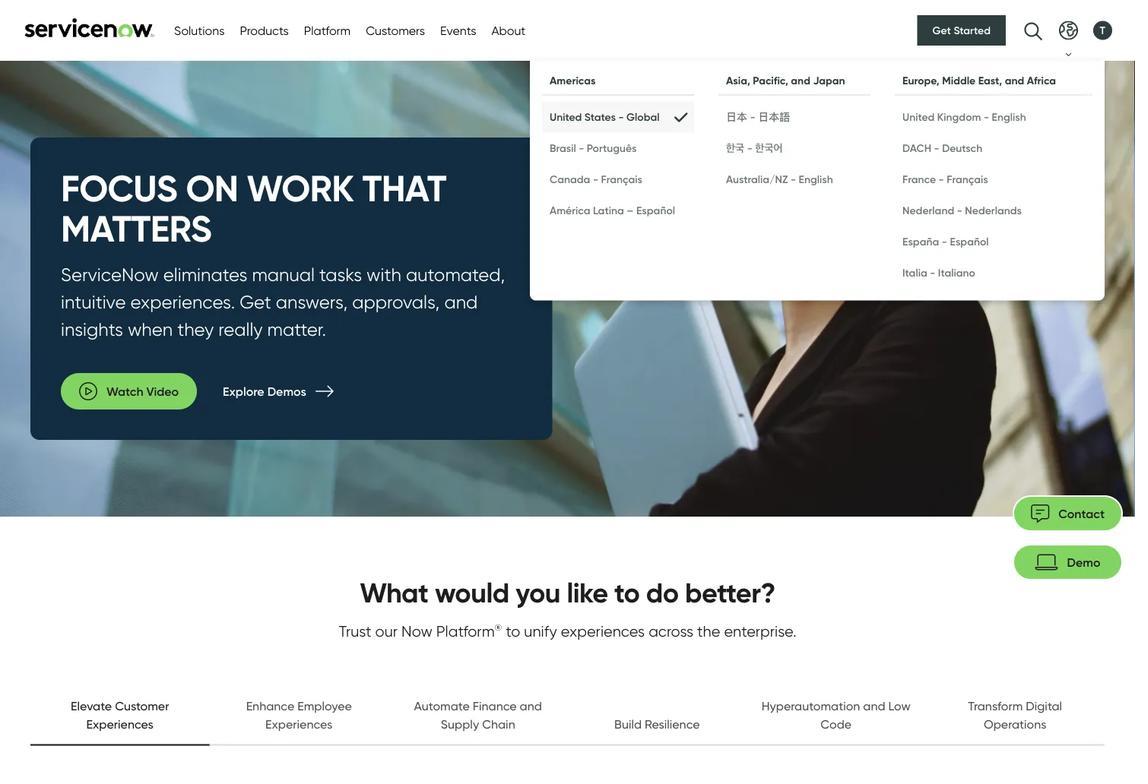 Task type: locate. For each thing, give the bounding box(es) containing it.
- for brasil - português
[[579, 142, 584, 155]]

1 horizontal spatial united
[[903, 111, 935, 124]]

- right france
[[939, 173, 944, 186]]

customers button
[[366, 21, 425, 40]]

américa latina – español
[[550, 204, 675, 217]]

products
[[240, 23, 289, 38]]

and right east,
[[1005, 74, 1025, 87]]

- right 한국
[[747, 142, 753, 155]]

and left japan
[[791, 74, 811, 87]]

- right 日本
[[750, 111, 756, 124]]

0 horizontal spatial español
[[636, 204, 675, 217]]

italia
[[903, 267, 928, 279]]

united
[[550, 111, 582, 124], [903, 111, 935, 124]]

- right canada
[[593, 173, 599, 186]]

americas
[[550, 74, 596, 87]]

0 horizontal spatial and
[[791, 74, 811, 87]]

english
[[992, 111, 1026, 124], [799, 173, 833, 186]]

- right españa on the top of the page
[[942, 235, 948, 248]]

1 vertical spatial english
[[799, 173, 833, 186]]

español
[[636, 204, 675, 217], [950, 235, 989, 248]]

get
[[933, 24, 951, 37]]

france - français
[[903, 173, 988, 186]]

united for united kingdom - english
[[903, 111, 935, 124]]

nederlands
[[965, 204, 1022, 217]]

- for france - français
[[939, 173, 944, 186]]

italia - italiano link
[[895, 257, 1093, 289]]

united up brasil
[[550, 111, 582, 124]]

and
[[791, 74, 811, 87], [1005, 74, 1025, 87]]

0 vertical spatial english
[[992, 111, 1026, 124]]

0 horizontal spatial français
[[601, 173, 643, 186]]

français inside "link"
[[601, 173, 643, 186]]

américa
[[550, 204, 591, 217]]

products button
[[240, 21, 289, 40]]

united up dach on the right top
[[903, 111, 935, 124]]

1 français from the left
[[601, 173, 643, 186]]

- right the italia
[[930, 267, 936, 279]]

global
[[627, 111, 660, 124]]

canada
[[550, 173, 590, 186]]

- down 한국 - 한국어 link
[[791, 173, 796, 186]]

- for dach - deutsch
[[934, 142, 940, 155]]

- right dach on the right top
[[934, 142, 940, 155]]

- inside "link"
[[593, 173, 599, 186]]

- right nederland
[[957, 204, 963, 217]]

italiano
[[938, 267, 976, 279]]

australia/nz - english
[[726, 173, 833, 186]]

español down nederland - nederlands
[[950, 235, 989, 248]]

2 français from the left
[[947, 173, 988, 186]]

get started link
[[918, 15, 1006, 46]]

solid image
[[675, 110, 687, 125]]

- for canada - français
[[593, 173, 599, 186]]

deutsch
[[942, 142, 983, 155]]

français up américa latina – español link
[[601, 173, 643, 186]]

dach - deutsch
[[903, 142, 983, 155]]

about button
[[492, 21, 526, 40]]

get started
[[933, 24, 991, 37]]

españa - español link
[[895, 226, 1093, 257]]

- for 日本 - 日本語
[[750, 111, 756, 124]]

0 vertical spatial español
[[636, 204, 675, 217]]

nederland - nederlands
[[903, 204, 1022, 217]]

1 horizontal spatial english
[[992, 111, 1026, 124]]

france
[[903, 173, 936, 186]]

español right –
[[636, 204, 675, 217]]

english up dach - deutsch link
[[992, 111, 1026, 124]]

0 horizontal spatial united
[[550, 111, 582, 124]]

france - français link
[[895, 164, 1093, 195]]

latina
[[593, 204, 624, 217]]

- right brasil
[[579, 142, 584, 155]]

- inside 'link'
[[750, 111, 756, 124]]

français down deutsch
[[947, 173, 988, 186]]

2 united from the left
[[903, 111, 935, 124]]

asia,
[[726, 74, 751, 87]]

-
[[619, 111, 624, 124], [750, 111, 756, 124], [984, 111, 990, 124], [579, 142, 584, 155], [747, 142, 753, 155], [934, 142, 940, 155], [593, 173, 599, 186], [791, 173, 796, 186], [939, 173, 944, 186], [957, 204, 963, 217], [942, 235, 948, 248], [930, 267, 936, 279]]

- for 한국 - 한국어
[[747, 142, 753, 155]]

1 horizontal spatial and
[[1005, 74, 1025, 87]]

japan
[[813, 74, 845, 87]]

english down 한국 - 한국어 link
[[799, 173, 833, 186]]

europe, middle east, and africa
[[903, 74, 1056, 87]]

middle
[[942, 74, 976, 87]]

1 united from the left
[[550, 111, 582, 124]]

français
[[601, 173, 643, 186], [947, 173, 988, 186]]

1 horizontal spatial français
[[947, 173, 988, 186]]

kingdom
[[938, 111, 981, 124]]

2 and from the left
[[1005, 74, 1025, 87]]

about
[[492, 23, 526, 38]]

1 horizontal spatial español
[[950, 235, 989, 248]]

africa
[[1027, 74, 1056, 87]]

events button
[[440, 21, 476, 40]]



Task type: vqa. For each thing, say whether or not it's contained in the screenshot.
community
no



Task type: describe. For each thing, give the bounding box(es) containing it.
- for australia/nz - english
[[791, 173, 796, 186]]

italia - italiano
[[903, 267, 976, 279]]

customers
[[366, 23, 425, 38]]

united kingdom - english link
[[895, 102, 1093, 133]]

states
[[585, 111, 616, 124]]

日本 - 日本語 link
[[719, 102, 871, 133]]

日本 - 日本語
[[726, 111, 790, 124]]

português
[[587, 142, 637, 155]]

brasil - português
[[550, 142, 637, 155]]

asia, pacific, and japan
[[726, 74, 845, 87]]

pacific,
[[753, 74, 789, 87]]

américa latina – español link
[[542, 195, 694, 226]]

united states - global
[[550, 111, 660, 124]]

日本
[[726, 111, 748, 124]]

españa - español
[[903, 235, 989, 248]]

australia/nz
[[726, 173, 788, 186]]

한국 - 한국어 link
[[719, 133, 871, 164]]

australia/nz - english link
[[719, 164, 871, 195]]

platform
[[304, 23, 351, 38]]

brasil
[[550, 142, 576, 155]]

españa
[[903, 235, 939, 248]]

platform button
[[304, 21, 351, 40]]

europe,
[[903, 74, 940, 87]]

–
[[627, 204, 634, 217]]

servicenow image
[[23, 18, 156, 38]]

united kingdom - english
[[903, 111, 1026, 124]]

0 horizontal spatial english
[[799, 173, 833, 186]]

united for united states - global
[[550, 111, 582, 124]]

한국
[[726, 142, 745, 155]]

1 and from the left
[[791, 74, 811, 87]]

dach - deutsch link
[[895, 133, 1093, 164]]

events
[[440, 23, 476, 38]]

한국 - 한국어
[[726, 142, 783, 155]]

solutions button
[[174, 21, 225, 40]]

1 vertical spatial español
[[950, 235, 989, 248]]

한국어
[[755, 142, 783, 155]]

日本語
[[758, 111, 790, 124]]

dach
[[903, 142, 932, 155]]

nederland - nederlands link
[[895, 195, 1093, 226]]

east,
[[979, 74, 1003, 87]]

started
[[954, 24, 991, 37]]

français for canada - français
[[601, 173, 643, 186]]

- for italia - italiano
[[930, 267, 936, 279]]

- right kingdom
[[984, 111, 990, 124]]

solutions
[[174, 23, 225, 38]]

canada - français
[[550, 173, 643, 186]]

canada - français link
[[542, 164, 694, 195]]

brasil - português link
[[542, 133, 694, 164]]

nederland
[[903, 204, 955, 217]]

- for nederland - nederlands
[[957, 204, 963, 217]]

- for españa - español
[[942, 235, 948, 248]]

français for france - français
[[947, 173, 988, 186]]

- right states
[[619, 111, 624, 124]]

united states - global link
[[542, 102, 694, 133]]



